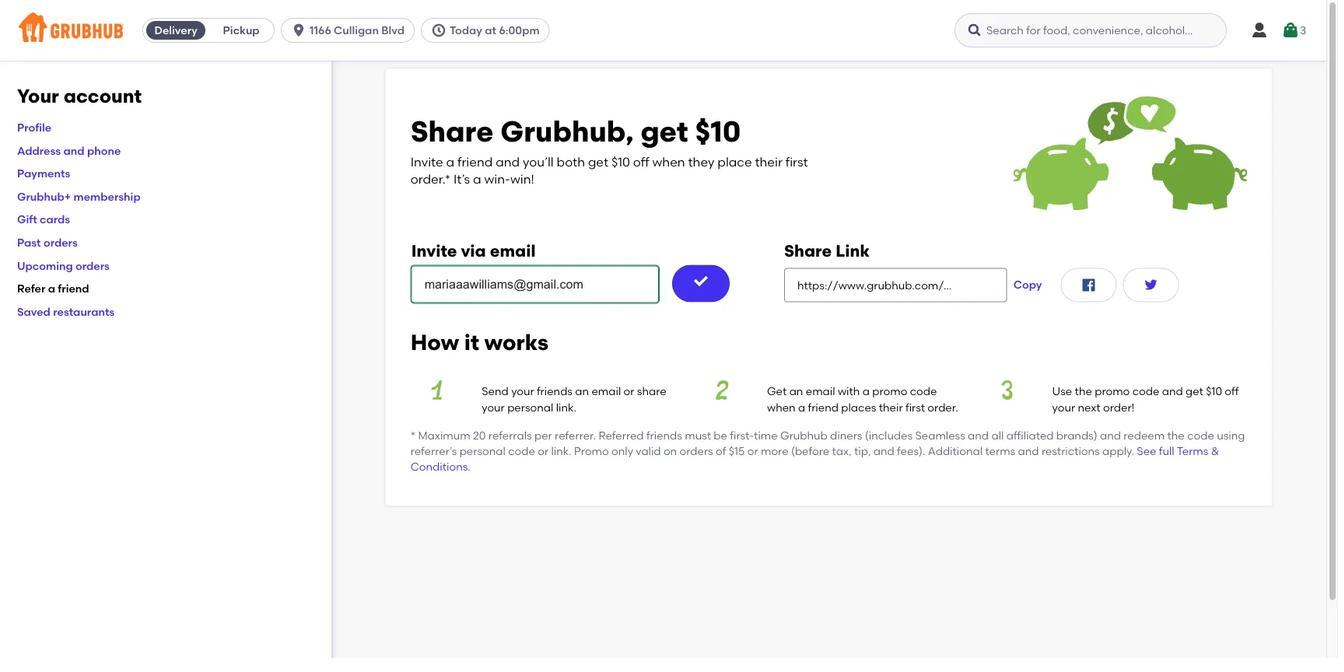 Task type: locate. For each thing, give the bounding box(es) containing it.
be
[[714, 429, 728, 442]]

friend up it's on the left top
[[458, 154, 493, 169]]

2 vertical spatial get
[[1186, 385, 1204, 398]]

when down get at the right bottom
[[768, 401, 796, 414]]

(includes
[[865, 429, 913, 442]]

2 an from the left
[[790, 385, 804, 398]]

an right get at the right bottom
[[790, 385, 804, 398]]

orders down must
[[680, 445, 714, 458]]

past orders link
[[17, 236, 78, 249]]

1 vertical spatial the
[[1168, 429, 1185, 442]]

0 horizontal spatial their
[[755, 154, 783, 169]]

invite inside share grubhub, get $10 invite a friend and you'll both get $10 off when they place their first order.* it's a win-win!
[[411, 154, 444, 169]]

share left link
[[785, 241, 832, 261]]

both
[[557, 154, 585, 169]]

checkout
[[1269, 497, 1321, 511]]

refer a friend link
[[17, 282, 89, 295]]

0 vertical spatial personal
[[508, 401, 554, 414]]

code inside get an email with a promo code when a friend places their first order.
[[911, 385, 938, 398]]

1 vertical spatial link.
[[552, 445, 572, 458]]

0 horizontal spatial when
[[653, 154, 686, 169]]

place
[[718, 154, 752, 169]]

culligan
[[334, 24, 379, 37]]

0 vertical spatial link.
[[556, 401, 577, 414]]

friends up on
[[647, 429, 683, 442]]

1 horizontal spatial friends
[[647, 429, 683, 442]]

code down referrals
[[508, 445, 535, 458]]

None text field
[[785, 268, 1008, 302]]

link. up the referrer.
[[556, 401, 577, 414]]

the
[[1076, 385, 1093, 398], [1168, 429, 1185, 442]]

invite up order.*
[[411, 154, 444, 169]]

your
[[17, 85, 59, 107]]

refer a friend
[[17, 282, 89, 295]]

grubhub+ membership link
[[17, 190, 141, 203]]

get up they
[[641, 115, 689, 149]]

and
[[63, 144, 85, 157], [496, 154, 520, 169], [1163, 385, 1184, 398], [968, 429, 990, 442], [1101, 429, 1122, 442], [874, 445, 895, 458], [1019, 445, 1040, 458]]

0 vertical spatial invite
[[411, 154, 444, 169]]

0 horizontal spatial an
[[576, 385, 589, 398]]

a right refer
[[48, 282, 55, 295]]

a up grubhub
[[799, 401, 806, 414]]

1166 culligan blvd button
[[281, 18, 421, 43]]

their right the place
[[755, 154, 783, 169]]

on
[[664, 445, 677, 458]]

tax,
[[833, 445, 852, 458]]

friends
[[537, 385, 573, 398], [647, 429, 683, 442]]

1 vertical spatial first
[[906, 401, 926, 414]]

first
[[786, 154, 809, 169], [906, 401, 926, 414]]

2 horizontal spatial svg image
[[1282, 21, 1301, 40]]

0 vertical spatial $10
[[696, 115, 741, 149]]

2 horizontal spatial get
[[1186, 385, 1204, 398]]

your down use
[[1053, 401, 1076, 414]]

1 horizontal spatial first
[[906, 401, 926, 414]]

promo up the order! at right bottom
[[1095, 385, 1131, 398]]

send
[[482, 385, 509, 398]]

valid
[[636, 445, 661, 458]]

0 vertical spatial the
[[1076, 385, 1093, 398]]

1 horizontal spatial the
[[1168, 429, 1185, 442]]

personal inside * maximum 20 referrals per referrer. referred friends must be first-time grubhub diners (includes seamless and all affiliated brands) and redeem the code using referrer's personal code or link. promo only valid on orders of $15 or more (before tax, tip, and fees). additional terms and restrictions apply.
[[460, 445, 506, 458]]

svg image
[[1251, 21, 1270, 40], [1282, 21, 1301, 40], [1142, 276, 1161, 294]]

0 vertical spatial friends
[[537, 385, 573, 398]]

friends up per
[[537, 385, 573, 398]]

share
[[637, 385, 667, 398]]

off up using
[[1226, 385, 1240, 398]]

first inside share grubhub, get $10 invite a friend and you'll both get $10 off when they place their first order.* it's a win-win!
[[786, 154, 809, 169]]

off left they
[[633, 154, 650, 169]]

they
[[689, 154, 715, 169]]

1 vertical spatial their
[[879, 401, 903, 414]]

friend inside share grubhub, get $10 invite a friend and you'll both get $10 off when they place their first order.* it's a win-win!
[[458, 154, 493, 169]]

.
[[468, 461, 471, 474]]

1 horizontal spatial email
[[592, 385, 621, 398]]

or left share
[[624, 385, 635, 398]]

account
[[64, 85, 142, 107]]

off
[[633, 154, 650, 169], [1226, 385, 1240, 398]]

see full terms & conditions link
[[411, 445, 1220, 474]]

1 promo from the left
[[873, 385, 908, 398]]

or right $15
[[748, 445, 759, 458]]

get right both at the left
[[588, 154, 609, 169]]

it's
[[454, 172, 470, 187]]

0 horizontal spatial friends
[[537, 385, 573, 398]]

an inside get an email with a promo code when a friend places their first order.
[[790, 385, 804, 398]]

first left order.
[[906, 401, 926, 414]]

off inside share grubhub, get $10 invite a friend and you'll both get $10 off when they place their first order.* it's a win-win!
[[633, 154, 650, 169]]

your
[[512, 385, 535, 398], [482, 401, 505, 414], [1053, 401, 1076, 414]]

1 horizontal spatial when
[[768, 401, 796, 414]]

link. down the referrer.
[[552, 445, 572, 458]]

proceed to checkout button
[[1160, 490, 1339, 518]]

gift
[[17, 213, 37, 226]]

and left all
[[968, 429, 990, 442]]

0 vertical spatial first
[[786, 154, 809, 169]]

share grubhub and save image
[[1014, 93, 1248, 211]]

promo
[[873, 385, 908, 398], [1095, 385, 1131, 398]]

$10
[[696, 115, 741, 149], [612, 154, 630, 169], [1207, 385, 1223, 398]]

saved
[[17, 305, 51, 318]]

when left they
[[653, 154, 686, 169]]

1 vertical spatial share
[[785, 241, 832, 261]]

2 promo from the left
[[1095, 385, 1131, 398]]

and left phone
[[63, 144, 85, 157]]

2 horizontal spatial $10
[[1207, 385, 1223, 398]]

saved restaurants
[[17, 305, 115, 318]]

1 horizontal spatial or
[[624, 385, 635, 398]]

0 vertical spatial their
[[755, 154, 783, 169]]

2 horizontal spatial friend
[[808, 401, 839, 414]]

personal down 20
[[460, 445, 506, 458]]

step 1 image
[[411, 381, 463, 400]]

email inside get an email with a promo code when a friend places their first order.
[[806, 385, 836, 398]]

the up full
[[1168, 429, 1185, 442]]

pickup button
[[209, 18, 274, 43]]

0 vertical spatial friend
[[458, 154, 493, 169]]

their inside share grubhub, get $10 invite a friend and you'll both get $10 off when they place their first order.* it's a win-win!
[[755, 154, 783, 169]]

1 horizontal spatial their
[[879, 401, 903, 414]]

or
[[624, 385, 635, 398], [538, 445, 549, 458], [748, 445, 759, 458]]

an up the referrer.
[[576, 385, 589, 398]]

grubhub
[[781, 429, 828, 442]]

get up terms
[[1186, 385, 1204, 398]]

and up 'win-'
[[496, 154, 520, 169]]

you'll
[[523, 154, 554, 169]]

1 vertical spatial orders
[[76, 259, 110, 272]]

email left share
[[592, 385, 621, 398]]

0 vertical spatial share
[[411, 115, 494, 149]]

the inside * maximum 20 referrals per referrer. referred friends must be first-time grubhub diners (includes seamless and all affiliated brands) and redeem the code using referrer's personal code or link. promo only valid on orders of $15 or more (before tax, tip, and fees). additional terms and restrictions apply.
[[1168, 429, 1185, 442]]

and up apply.
[[1101, 429, 1122, 442]]

today at 6:00pm button
[[421, 18, 556, 43]]

their
[[755, 154, 783, 169], [879, 401, 903, 414]]

an
[[576, 385, 589, 398], [790, 385, 804, 398]]

a
[[447, 154, 455, 169], [473, 172, 482, 187], [48, 282, 55, 295], [863, 385, 870, 398], [799, 401, 806, 414]]

2 vertical spatial orders
[[680, 445, 714, 458]]

0 vertical spatial off
[[633, 154, 650, 169]]

how it works
[[411, 329, 549, 355]]

1 horizontal spatial friend
[[458, 154, 493, 169]]

orders up refer a friend link
[[76, 259, 110, 272]]

and up the redeem
[[1163, 385, 1184, 398]]

their up (includes
[[879, 401, 903, 414]]

svg image
[[291, 23, 307, 38], [431, 23, 447, 38], [968, 23, 983, 38], [692, 272, 711, 291], [1080, 276, 1099, 294]]

1 vertical spatial friends
[[647, 429, 683, 442]]

0 horizontal spatial share
[[411, 115, 494, 149]]

0 horizontal spatial promo
[[873, 385, 908, 398]]

0 horizontal spatial off
[[633, 154, 650, 169]]

orders for past orders
[[44, 236, 78, 249]]

1 vertical spatial when
[[768, 401, 796, 414]]

$10 up the place
[[696, 115, 741, 149]]

affiliated
[[1007, 429, 1054, 442]]

0 horizontal spatial $10
[[612, 154, 630, 169]]

via
[[461, 241, 486, 261]]

the up next on the right bottom
[[1076, 385, 1093, 398]]

1 horizontal spatial get
[[641, 115, 689, 149]]

an inside send your friends an email or share your personal link.
[[576, 385, 589, 398]]

use
[[1053, 385, 1073, 398]]

your right "send"
[[512, 385, 535, 398]]

0 horizontal spatial personal
[[460, 445, 506, 458]]

get
[[768, 385, 787, 398]]

svg image inside today at 6:00pm button
[[431, 23, 447, 38]]

1 vertical spatial get
[[588, 154, 609, 169]]

0 vertical spatial orders
[[44, 236, 78, 249]]

0 vertical spatial when
[[653, 154, 686, 169]]

1 vertical spatial friend
[[58, 282, 89, 295]]

and inside "use the promo code and get $10 off your next order!"
[[1163, 385, 1184, 398]]

0 horizontal spatial first
[[786, 154, 809, 169]]

0 horizontal spatial friend
[[58, 282, 89, 295]]

get inside "use the promo code and get $10 off your next order!"
[[1186, 385, 1204, 398]]

$10 up using
[[1207, 385, 1223, 398]]

orders up upcoming orders at the left
[[44, 236, 78, 249]]

at
[[485, 24, 497, 37]]

code up order.
[[911, 385, 938, 398]]

code up the order! at right bottom
[[1133, 385, 1160, 398]]

1 horizontal spatial off
[[1226, 385, 1240, 398]]

(before
[[792, 445, 830, 458]]

of
[[716, 445, 727, 458]]

first-
[[730, 429, 754, 442]]

2 horizontal spatial email
[[806, 385, 836, 398]]

promo up places
[[873, 385, 908, 398]]

delivery
[[154, 24, 198, 37]]

when
[[653, 154, 686, 169], [768, 401, 796, 414]]

friend up saved restaurants
[[58, 282, 89, 295]]

1 vertical spatial $10
[[612, 154, 630, 169]]

friends inside send your friends an email or share your personal link.
[[537, 385, 573, 398]]

or inside send your friends an email or share your personal link.
[[624, 385, 635, 398]]

email for get an email with a promo code when a friend places their first order.
[[806, 385, 836, 398]]

must
[[685, 429, 711, 442]]

your account
[[17, 85, 142, 107]]

personal
[[508, 401, 554, 414], [460, 445, 506, 458]]

email right via
[[490, 241, 536, 261]]

invite left via
[[412, 241, 457, 261]]

friend down with in the right of the page
[[808, 401, 839, 414]]

svg image inside 1166 culligan blvd button
[[291, 23, 307, 38]]

$10 right both at the left
[[612, 154, 630, 169]]

address and phone link
[[17, 144, 121, 157]]

main navigation navigation
[[0, 0, 1327, 61]]

share
[[411, 115, 494, 149], [785, 241, 832, 261]]

code
[[911, 385, 938, 398], [1133, 385, 1160, 398], [1188, 429, 1215, 442], [508, 445, 535, 458]]

0 horizontal spatial get
[[588, 154, 609, 169]]

1 vertical spatial personal
[[460, 445, 506, 458]]

0 horizontal spatial the
[[1076, 385, 1093, 398]]

next
[[1079, 401, 1101, 414]]

2 vertical spatial $10
[[1207, 385, 1223, 398]]

1 an from the left
[[576, 385, 589, 398]]

0 horizontal spatial svg image
[[1142, 276, 1161, 294]]

1 horizontal spatial personal
[[508, 401, 554, 414]]

1 horizontal spatial $10
[[696, 115, 741, 149]]

1 vertical spatial off
[[1226, 385, 1240, 398]]

win-
[[485, 172, 511, 187]]

personal up per
[[508, 401, 554, 414]]

2 vertical spatial friend
[[808, 401, 839, 414]]

0 horizontal spatial email
[[490, 241, 536, 261]]

your down "send"
[[482, 401, 505, 414]]

2 horizontal spatial your
[[1053, 401, 1076, 414]]

email for invite via email
[[490, 241, 536, 261]]

pickup
[[223, 24, 260, 37]]

*
[[411, 429, 416, 442]]

share inside share grubhub, get $10 invite a friend and you'll both get $10 off when they place their first order.* it's a win-win!
[[411, 115, 494, 149]]

email left with in the right of the page
[[806, 385, 836, 398]]

1 horizontal spatial share
[[785, 241, 832, 261]]

or down per
[[538, 445, 549, 458]]

diners
[[831, 429, 863, 442]]

1 horizontal spatial promo
[[1095, 385, 1131, 398]]

1 horizontal spatial an
[[790, 385, 804, 398]]

first right the place
[[786, 154, 809, 169]]

referrals
[[489, 429, 532, 442]]

share up it's on the left top
[[411, 115, 494, 149]]



Task type: vqa. For each thing, say whether or not it's contained in the screenshot.
middle orders
yes



Task type: describe. For each thing, give the bounding box(es) containing it.
with
[[838, 385, 860, 398]]

6:00pm
[[499, 24, 540, 37]]

upcoming
[[17, 259, 73, 272]]

tip,
[[855, 445, 871, 458]]

link. inside * maximum 20 referrals per referrer. referred friends must be first-time grubhub diners (includes seamless and all affiliated brands) and redeem the code using referrer's personal code or link. promo only valid on orders of $15 or more (before tax, tip, and fees). additional terms and restrictions apply.
[[552, 445, 572, 458]]

when inside get an email with a promo code when a friend places their first order.
[[768, 401, 796, 414]]

0 horizontal spatial or
[[538, 445, 549, 458]]

promo inside "use the promo code and get $10 off your next order!"
[[1095, 385, 1131, 398]]

their inside get an email with a promo code when a friend places their first order.
[[879, 401, 903, 414]]

copy
[[1014, 278, 1043, 292]]

using
[[1218, 429, 1246, 442]]

personal inside send your friends an email or share your personal link.
[[508, 401, 554, 414]]

off inside "use the promo code and get $10 off your next order!"
[[1226, 385, 1240, 398]]

and inside share grubhub, get $10 invite a friend and you'll both get $10 off when they place their first order.* it's a win-win!
[[496, 154, 520, 169]]

payments link
[[17, 167, 70, 180]]

email inside send your friends an email or share your personal link.
[[592, 385, 621, 398]]

2 horizontal spatial or
[[748, 445, 759, 458]]

send your friends an email or share your personal link.
[[482, 385, 667, 414]]

past
[[17, 236, 41, 249]]

fees).
[[898, 445, 926, 458]]

order.*
[[411, 172, 451, 187]]

win!
[[511, 172, 535, 187]]

orders inside * maximum 20 referrals per referrer. referred friends must be first-time grubhub diners (includes seamless and all affiliated brands) and redeem the code using referrer's personal code or link. promo only valid on orders of $15 or more (before tax, tip, and fees). additional terms and restrictions apply.
[[680, 445, 714, 458]]

full
[[1160, 445, 1175, 458]]

when inside share grubhub, get $10 invite a friend and you'll both get $10 off when they place their first order.* it's a win-win!
[[653, 154, 686, 169]]

see full terms & conditions
[[411, 445, 1220, 474]]

payments
[[17, 167, 70, 180]]

referrer.
[[555, 429, 596, 442]]

step 3 image
[[982, 381, 1034, 400]]

upcoming orders link
[[17, 259, 110, 272]]

1166 culligan blvd
[[310, 24, 405, 37]]

cards
[[40, 213, 70, 226]]

redeem
[[1124, 429, 1166, 442]]

share grubhub, get $10 invite a friend and you'll both get $10 off when they place their first order.* it's a win-win!
[[411, 115, 809, 187]]

proceed to checkout
[[1208, 497, 1321, 511]]

order.
[[928, 401, 959, 414]]

order!
[[1104, 401, 1135, 414]]

upcoming orders
[[17, 259, 110, 272]]

grubhub+
[[17, 190, 71, 203]]

a right with in the right of the page
[[863, 385, 870, 398]]

0 horizontal spatial your
[[482, 401, 505, 414]]

terms
[[986, 445, 1016, 458]]

orders for upcoming orders
[[76, 259, 110, 272]]

promo inside get an email with a promo code when a friend places their first order.
[[873, 385, 908, 398]]

share for link
[[785, 241, 832, 261]]

Search for food, convenience, alcohol... search field
[[955, 13, 1228, 47]]

link
[[836, 241, 870, 261]]

$15
[[729, 445, 745, 458]]

refer
[[17, 282, 45, 295]]

conditions
[[411, 461, 468, 474]]

3 button
[[1282, 16, 1307, 44]]

more
[[761, 445, 789, 458]]

promo
[[575, 445, 609, 458]]

profile
[[17, 121, 51, 134]]

* maximum 20 referrals per referrer. referred friends must be first-time grubhub diners (includes seamless and all affiliated brands) and redeem the code using referrer's personal code or link. promo only valid on orders of $15 or more (before tax, tip, and fees). additional terms and restrictions apply.
[[411, 429, 1246, 458]]

phone
[[87, 144, 121, 157]]

see
[[1138, 445, 1157, 458]]

1 horizontal spatial your
[[512, 385, 535, 398]]

1 vertical spatial invite
[[412, 241, 457, 261]]

gift cards link
[[17, 213, 70, 226]]

Enter your friend's email email field
[[412, 266, 659, 303]]

works
[[485, 329, 549, 355]]

how
[[411, 329, 459, 355]]

friends inside * maximum 20 referrals per referrer. referred friends must be first-time grubhub diners (includes seamless and all affiliated brands) and redeem the code using referrer's personal code or link. promo only valid on orders of $15 or more (before tax, tip, and fees). additional terms and restrictions apply.
[[647, 429, 683, 442]]

additional
[[929, 445, 983, 458]]

referred
[[599, 429, 644, 442]]

terms
[[1178, 445, 1209, 458]]

a up it's on the left top
[[447, 154, 455, 169]]

use the promo code and get $10 off your next order!
[[1053, 385, 1240, 414]]

svg image inside 3 button
[[1282, 21, 1301, 40]]

all
[[992, 429, 1004, 442]]

1 horizontal spatial svg image
[[1251, 21, 1270, 40]]

and down (includes
[[874, 445, 895, 458]]

a right it's on the left top
[[473, 172, 482, 187]]

&
[[1212, 445, 1220, 458]]

address and phone
[[17, 144, 121, 157]]

maximum
[[418, 429, 471, 442]]

gift cards
[[17, 213, 70, 226]]

delivery button
[[143, 18, 209, 43]]

link. inside send your friends an email or share your personal link.
[[556, 401, 577, 414]]

it
[[465, 329, 480, 355]]

share link
[[785, 241, 870, 261]]

membership
[[74, 190, 141, 203]]

profile link
[[17, 121, 51, 134]]

to
[[1255, 497, 1266, 511]]

code inside "use the promo code and get $10 off your next order!"
[[1133, 385, 1160, 398]]

proceed
[[1208, 497, 1253, 511]]

seamless
[[916, 429, 966, 442]]

20
[[473, 429, 486, 442]]

copy button
[[1008, 268, 1049, 302]]

per
[[535, 429, 553, 442]]

step 2 image
[[696, 381, 749, 400]]

grubhub,
[[501, 115, 634, 149]]

the inside "use the promo code and get $10 off your next order!"
[[1076, 385, 1093, 398]]

friend inside get an email with a promo code when a friend places their first order.
[[808, 401, 839, 414]]

share for grubhub,
[[411, 115, 494, 149]]

get an email with a promo code when a friend places their first order.
[[768, 385, 959, 414]]

first inside get an email with a promo code when a friend places their first order.
[[906, 401, 926, 414]]

apply.
[[1103, 445, 1135, 458]]

code up terms
[[1188, 429, 1215, 442]]

your inside "use the promo code and get $10 off your next order!"
[[1053, 401, 1076, 414]]

3
[[1301, 24, 1307, 37]]

grubhub+ membership
[[17, 190, 141, 203]]

only
[[612, 445, 634, 458]]

places
[[842, 401, 877, 414]]

$10 inside "use the promo code and get $10 off your next order!"
[[1207, 385, 1223, 398]]

0 vertical spatial get
[[641, 115, 689, 149]]

brands)
[[1057, 429, 1098, 442]]

restaurants
[[53, 305, 115, 318]]

and down the "affiliated"
[[1019, 445, 1040, 458]]

restrictions
[[1042, 445, 1100, 458]]

address
[[17, 144, 61, 157]]



